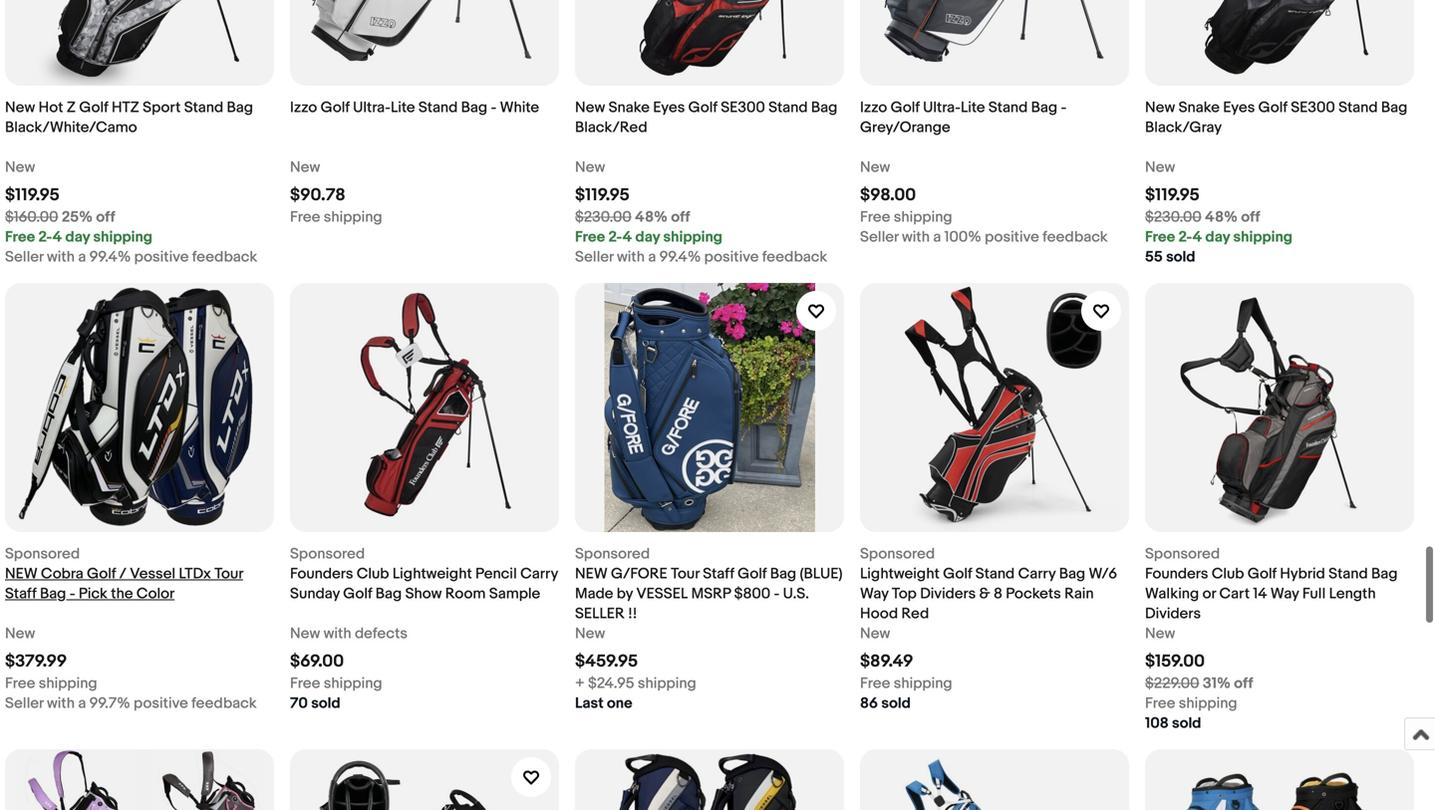 Task type: vqa. For each thing, say whether or not it's contained in the screenshot.


Task type: describe. For each thing, give the bounding box(es) containing it.
ltdx
[[179, 565, 211, 583]]

lightweight inside sponsored founders club lightweight pencil carry sunday golf bag show room sample
[[393, 565, 472, 583]]

free inside 'new $379.99 free shipping seller with a 99.7% positive feedback'
[[5, 675, 35, 693]]

or
[[1203, 585, 1216, 603]]

feedback inside new $119.95 $160.00 25% off free 2-4 day shipping seller with a 99.4% positive feedback
[[192, 248, 257, 266]]

new for new snake eyes golf se300 stand bag black/gray
[[1145, 99, 1176, 117]]

new $90.78 free shipping
[[290, 159, 382, 226]]

$119.95 for new $119.95 $230.00 48% off free 2-4 day shipping seller with a 99.4% positive feedback
[[575, 185, 630, 206]]

golf inside the izzo golf ultra-lite stand bag - grey/orange
[[891, 99, 920, 117]]

stand inside new hot z golf htz sport stand bag black/white/camo
[[184, 99, 223, 117]]

55
[[1145, 248, 1163, 266]]

new inside sponsored founders club golf hybrid stand bag walking or cart 14 way full length dividers new $159.00 $229.00 31% off free shipping 108 sold
[[1145, 625, 1176, 643]]

sponsored new cobra golf / vessel ltdx tour staff bag - pick the color
[[5, 545, 243, 603]]

$379.99 text field
[[5, 652, 67, 672]]

new text field for izzo golf ultra-lite stand bag - grey/orange
[[860, 158, 891, 177]]

new text field for $90.78
[[290, 158, 320, 177]]

way inside sponsored founders club golf hybrid stand bag walking or cart 14 way full length dividers new $159.00 $229.00 31% off free shipping 108 sold
[[1271, 585, 1299, 603]]

70
[[290, 695, 308, 713]]

Free 2-4 day shipping text field
[[5, 227, 153, 247]]

new text field for $379.99
[[5, 624, 35, 644]]

sunday
[[290, 585, 340, 603]]

shipping inside 'new $379.99 free shipping seller with a 99.7% positive feedback'
[[39, 675, 97, 693]]

sponsored founders club golf hybrid stand bag walking or cart 14 way full length dividers new $159.00 $229.00 31% off free shipping 108 sold
[[1145, 545, 1398, 733]]

$160.00
[[5, 208, 58, 226]]

$800
[[734, 585, 771, 603]]

2- for new $119.95 $230.00 48% off free 2-4 day shipping 55 sold
[[1179, 228, 1193, 246]]

108 sold text field
[[1145, 714, 1202, 734]]

shipping inside new $119.95 $230.00 48% off free 2-4 day shipping seller with a 99.4% positive feedback
[[664, 228, 723, 246]]

1 vertical spatial free shipping text field
[[5, 674, 97, 694]]

free inside sponsored founders club golf hybrid stand bag walking or cart 14 way full length dividers new $159.00 $229.00 31% off free shipping 108 sold
[[1145, 695, 1176, 713]]

sponsored for $379.99
[[5, 545, 80, 563]]

cart
[[1220, 585, 1250, 603]]

founders for sponsored founders club lightweight pencil carry sunday golf bag show room sample
[[290, 565, 353, 583]]

walking
[[1145, 585, 1200, 603]]

seller inside new $119.95 $230.00 48% off free 2-4 day shipping seller with a 99.4% positive feedback
[[575, 248, 614, 266]]

room
[[445, 585, 486, 603]]

8
[[994, 585, 1003, 603]]

new for new with defects $69.00 free shipping 70 sold
[[290, 625, 320, 643]]

new for new snake eyes golf se300 stand bag black/red
[[575, 99, 605, 117]]

bag inside sponsored new cobra golf / vessel ltdx tour staff bag - pick the color
[[40, 585, 66, 603]]

new for new hot z golf htz sport stand bag black/white/camo
[[5, 99, 35, 117]]

new text field for new snake eyes golf se300 stand bag black/red
[[575, 158, 605, 177]]

black/white/camo
[[5, 119, 137, 137]]

the
[[111, 585, 133, 603]]

sponsored text field for $459.95
[[575, 544, 650, 564]]

4 for new $119.95 $230.00 48% off free 2-4 day shipping seller with a 99.4% positive feedback
[[623, 228, 632, 246]]

g/fore
[[611, 565, 668, 583]]

dividers inside sponsored lightweight golf stand carry bag w/6 way top dividers & 8 pockets rain hood red new $89.49 free shipping 86 sold
[[920, 585, 976, 603]]

izzo golf ultra-lite stand bag - grey/orange
[[860, 99, 1067, 137]]

$90.78 text field
[[290, 185, 346, 206]]

Seller with a 99.7% positive feedback text field
[[5, 694, 257, 714]]

off for new $119.95 $160.00 25% off free 2-4 day shipping seller with a 99.4% positive feedback
[[96, 208, 115, 226]]

sponsored for $89.49
[[860, 545, 935, 563]]

new text field for $459.95
[[575, 624, 605, 644]]

new $119.95 $230.00 48% off free 2-4 day shipping seller with a 99.4% positive feedback
[[575, 159, 828, 266]]

white
[[500, 99, 539, 117]]

$69.00
[[290, 652, 344, 672]]

$159.00
[[1145, 652, 1205, 672]]

(blue)
[[800, 565, 843, 583]]

stand inside new snake eyes golf se300 stand bag black/red
[[769, 99, 808, 117]]

show
[[405, 585, 442, 603]]

Last one text field
[[575, 694, 633, 714]]

red
[[902, 605, 929, 623]]

top
[[892, 585, 917, 603]]

last
[[575, 695, 604, 713]]

86
[[860, 695, 878, 713]]

positive inside new $98.00 free shipping seller with a 100% positive feedback
[[985, 228, 1040, 246]]

black/red
[[575, 119, 648, 137]]

$24.95
[[588, 675, 635, 693]]

htz
[[112, 99, 139, 117]]

cobra
[[41, 565, 84, 583]]

new snake eyes golf se300 stand bag black/gray
[[1145, 99, 1408, 137]]

bag inside the izzo golf ultra-lite stand bag - grey/orange
[[1032, 99, 1058, 117]]

bag inside new snake eyes golf se300 stand bag black/red
[[811, 99, 838, 117]]

4 for new $119.95 $230.00 48% off free 2-4 day shipping 55 sold
[[1193, 228, 1203, 246]]

new $98.00 free shipping seller with a 100% positive feedback
[[860, 159, 1108, 246]]

off for new $119.95 $230.00 48% off free 2-4 day shipping 55 sold
[[1242, 208, 1261, 226]]

/
[[119, 565, 127, 583]]

black/gray
[[1145, 119, 1222, 137]]

25%
[[62, 208, 93, 226]]

bag inside sponsored founders club lightweight pencil carry sunday golf bag show room sample
[[376, 585, 402, 603]]

$229.00
[[1145, 675, 1200, 693]]

new $379.99 free shipping seller with a 99.7% positive feedback
[[5, 625, 257, 713]]

a inside new $119.95 $160.00 25% off free 2-4 day shipping seller with a 99.4% positive feedback
[[78, 248, 86, 266]]

pencil
[[476, 565, 517, 583]]

off inside sponsored founders club golf hybrid stand bag walking or cart 14 way full length dividers new $159.00 $229.00 31% off free shipping 108 sold
[[1234, 675, 1254, 693]]

+ $24.95 shipping text field
[[575, 674, 697, 694]]

carry inside sponsored founders club lightweight pencil carry sunday golf bag show room sample
[[521, 565, 558, 583]]

dividers inside sponsored founders club golf hybrid stand bag walking or cart 14 way full length dividers new $159.00 $229.00 31% off free shipping 108 sold
[[1145, 605, 1201, 623]]

a inside new $119.95 $230.00 48% off free 2-4 day shipping seller with a 99.4% positive feedback
[[648, 248, 656, 266]]

new for new $379.99 free shipping seller with a 99.7% positive feedback
[[5, 625, 35, 643]]

$230.00 for new $119.95 $230.00 48% off free 2-4 day shipping seller with a 99.4% positive feedback
[[575, 208, 632, 226]]

$90.78
[[290, 185, 346, 206]]

new $119.95 $160.00 25% off free 2-4 day shipping seller with a 99.4% positive feedback
[[5, 159, 257, 266]]

2- for new $119.95 $160.00 25% off free 2-4 day shipping seller with a 99.4% positive feedback
[[38, 228, 52, 246]]

free inside new $119.95 $230.00 48% off free 2-4 day shipping 55 sold
[[1145, 228, 1176, 246]]

- inside sponsored new cobra golf / vessel ltdx tour staff bag - pick the color
[[70, 585, 75, 603]]

shipping inside sponsored new g/fore tour staff golf bag (blue) made by vessel  msrp $800 - u.s. seller !! new $459.95 + $24.95 shipping last one
[[638, 675, 697, 693]]

vessel
[[636, 585, 688, 603]]

shipping inside new $98.00 free shipping seller with a 100% positive feedback
[[894, 208, 953, 226]]

48% for new $119.95 $230.00 48% off free 2-4 day shipping 55 sold
[[1205, 208, 1238, 226]]

golf inside new hot z golf htz sport stand bag black/white/camo
[[79, 99, 108, 117]]

z
[[67, 99, 76, 117]]

a inside 'new $379.99 free shipping seller with a 99.7% positive feedback'
[[78, 695, 86, 713]]

lite for $90.78
[[391, 99, 415, 117]]

golf inside new snake eyes golf se300 stand bag black/gray
[[1259, 99, 1288, 117]]

sponsored for $459.95
[[575, 545, 650, 563]]

hot
[[38, 99, 63, 117]]

lite for $98.00
[[961, 99, 985, 117]]

free shipping text field down $69.00 text field
[[290, 674, 382, 694]]

with inside new $119.95 $160.00 25% off free 2-4 day shipping seller with a 99.4% positive feedback
[[47, 248, 75, 266]]

seller inside 'new $379.99 free shipping seller with a 99.7% positive feedback'
[[5, 695, 43, 713]]

free inside new with defects $69.00 free shipping 70 sold
[[290, 675, 320, 693]]

$119.95 for new $119.95 $160.00 25% off free 2-4 day shipping seller with a 99.4% positive feedback
[[5, 185, 60, 206]]

club for sponsored founders club golf hybrid stand bag walking or cart 14 way full length dividers new $159.00 $229.00 31% off free shipping 108 sold
[[1212, 565, 1245, 583]]

pick
[[79, 585, 108, 603]]

with inside new $98.00 free shipping seller with a 100% positive feedback
[[902, 228, 930, 246]]

$119.95 text field for new $119.95 $230.00 48% off free 2-4 day shipping seller with a 99.4% positive feedback
[[575, 185, 630, 206]]

new for new $119.95 $160.00 25% off free 2-4 day shipping seller with a 99.4% positive feedback
[[5, 159, 35, 176]]

99.4% for new $119.95 $230.00 48% off free 2-4 day shipping seller with a 99.4% positive feedback
[[660, 248, 701, 266]]

staff inside sponsored new g/fore tour staff golf bag (blue) made by vessel  msrp $800 - u.s. seller !! new $459.95 + $24.95 shipping last one
[[703, 565, 735, 583]]

4 for new $119.95 $160.00 25% off free 2-4 day shipping seller with a 99.4% positive feedback
[[52, 228, 62, 246]]

pockets
[[1006, 585, 1061, 603]]

shipping inside new $119.95 $230.00 48% off free 2-4 day shipping 55 sold
[[1234, 228, 1293, 246]]

way inside sponsored lightweight golf stand carry bag w/6 way top dividers & 8 pockets rain hood red new $89.49 free shipping 86 sold
[[860, 585, 889, 603]]

by
[[617, 585, 633, 603]]

new snake eyes golf se300 stand bag black/red
[[575, 99, 838, 137]]

$159.00 text field
[[1145, 652, 1205, 672]]

day for new $119.95 $230.00 48% off free 2-4 day shipping seller with a 99.4% positive feedback
[[636, 228, 660, 246]]

new text field up $159.00 "text field"
[[1145, 624, 1176, 644]]

izzo golf ultra-lite stand bag - white
[[290, 99, 539, 117]]

$459.95 text field
[[575, 652, 638, 672]]

golf inside sponsored founders club lightweight pencil carry sunday golf bag show room sample
[[343, 585, 372, 603]]

bag inside sponsored new g/fore tour staff golf bag (blue) made by vessel  msrp $800 - u.s. seller !! new $459.95 + $24.95 shipping last one
[[770, 565, 797, 583]]

+
[[575, 675, 585, 693]]

sold inside sponsored founders club golf hybrid stand bag walking or cart 14 way full length dividers new $159.00 $229.00 31% off free shipping 108 sold
[[1172, 715, 1202, 733]]

free inside sponsored lightweight golf stand carry bag w/6 way top dividers & 8 pockets rain hood red new $89.49 free shipping 86 sold
[[860, 675, 891, 693]]

msrp
[[691, 585, 731, 603]]

55 sold text field
[[1145, 247, 1196, 267]]

free inside new $90.78 free shipping
[[290, 208, 320, 226]]

carry inside sponsored lightweight golf stand carry bag w/6 way top dividers & 8 pockets rain hood red new $89.49 free shipping 86 sold
[[1018, 565, 1056, 583]]

club for sponsored founders club lightweight pencil carry sunday golf bag show room sample
[[357, 565, 389, 583]]

snake for new $119.95 $230.00 48% off free 2-4 day shipping 55 sold
[[1179, 99, 1220, 117]]

founders for sponsored founders club golf hybrid stand bag walking or cart 14 way full length dividers new $159.00 $229.00 31% off free shipping 108 sold
[[1145, 565, 1209, 583]]

free 2-4 day shipping text field for new $119.95 $230.00 48% off free 2-4 day shipping 55 sold
[[1145, 227, 1293, 247]]

eyes for new $119.95 $230.00 48% off free 2-4 day shipping seller with a 99.4% positive feedback
[[653, 99, 685, 117]]

free inside new $119.95 $230.00 48% off free 2-4 day shipping seller with a 99.4% positive feedback
[[575, 228, 605, 246]]

sponsored inside sponsored founders club golf hybrid stand bag walking or cart 14 way full length dividers new $159.00 $229.00 31% off free shipping 108 sold
[[1145, 545, 1220, 563]]

staff inside sponsored new cobra golf / vessel ltdx tour staff bag - pick the color
[[5, 585, 36, 603]]

sponsored text field for $159.00
[[1145, 544, 1220, 564]]

new with defects $69.00 free shipping 70 sold
[[290, 625, 408, 713]]

$89.49 text field
[[860, 652, 914, 672]]

!!
[[628, 605, 637, 623]]

- inside sponsored new g/fore tour staff golf bag (blue) made by vessel  msrp $800 - u.s. seller !! new $459.95 + $24.95 shipping last one
[[774, 585, 780, 603]]

previous price $229.00 31% off text field
[[1145, 674, 1254, 694]]

tour inside sponsored new g/fore tour staff golf bag (blue) made by vessel  msrp $800 - u.s. seller !! new $459.95 + $24.95 shipping last one
[[671, 565, 700, 583]]

new text field down hood
[[860, 624, 891, 644]]

bag inside sponsored lightweight golf stand carry bag w/6 way top dividers & 8 pockets rain hood red new $89.49 free shipping 86 sold
[[1059, 565, 1086, 583]]

a inside new $98.00 free shipping seller with a 100% positive feedback
[[933, 228, 941, 246]]

feedback inside 'new $379.99 free shipping seller with a 99.7% positive feedback'
[[192, 695, 257, 713]]

- inside the izzo golf ultra-lite stand bag - grey/orange
[[1061, 99, 1067, 117]]



Task type: locate. For each thing, give the bounding box(es) containing it.
ultra-
[[353, 99, 391, 117], [923, 99, 961, 117]]

1 horizontal spatial sponsored text field
[[860, 544, 935, 564]]

positive inside 'new $379.99 free shipping seller with a 99.7% positive feedback'
[[134, 695, 188, 713]]

1 snake from the left
[[609, 99, 650, 117]]

shipping down $89.49 text field
[[894, 675, 953, 693]]

seller
[[575, 605, 625, 623]]

bag inside new hot z golf htz sport stand bag black/white/camo
[[227, 99, 253, 117]]

1 horizontal spatial 99.4%
[[660, 248, 701, 266]]

sold inside sponsored lightweight golf stand carry bag w/6 way top dividers & 8 pockets rain hood red new $89.49 free shipping 86 sold
[[882, 695, 911, 713]]

1 horizontal spatial free 2-4 day shipping text field
[[1145, 227, 1293, 247]]

sponsored text field for $379.99
[[5, 544, 80, 564]]

1 horizontal spatial new text field
[[290, 158, 320, 177]]

1 horizontal spatial 4
[[623, 228, 632, 246]]

new $119.95 $230.00 48% off free 2-4 day shipping 55 sold
[[1145, 159, 1293, 266]]

$230.00 for new $119.95 $230.00 48% off free 2-4 day shipping 55 sold
[[1145, 208, 1202, 226]]

shipping inside new $119.95 $160.00 25% off free 2-4 day shipping seller with a 99.4% positive feedback
[[93, 228, 153, 246]]

sold right 55
[[1167, 248, 1196, 266]]

0 horizontal spatial staff
[[5, 585, 36, 603]]

free down "$379.99"
[[5, 675, 35, 693]]

New text field
[[290, 158, 320, 177], [5, 624, 35, 644], [575, 624, 605, 644]]

with inside 'new $379.99 free shipping seller with a 99.7% positive feedback'
[[47, 695, 75, 713]]

with up $69.00 text field
[[324, 625, 352, 643]]

shipping inside new with defects $69.00 free shipping 70 sold
[[324, 675, 382, 693]]

1 horizontal spatial eyes
[[1223, 99, 1255, 117]]

lightweight up top on the bottom right of the page
[[860, 565, 940, 583]]

0 horizontal spatial carry
[[521, 565, 558, 583]]

Free 2-4 day shipping text field
[[575, 227, 723, 247], [1145, 227, 1293, 247]]

day for new $119.95 $160.00 25% off free 2-4 day shipping seller with a 99.4% positive feedback
[[65, 228, 90, 246]]

sponsored lightweight golf stand carry bag w/6 way top dividers & 8 pockets rain hood red new $89.49 free shipping 86 sold
[[860, 545, 1118, 713]]

3 sponsored from the left
[[575, 545, 650, 563]]

sponsored founders club lightweight pencil carry sunday golf bag show room sample
[[290, 545, 558, 603]]

a left 100%
[[933, 228, 941, 246]]

new inside sponsored lightweight golf stand carry bag w/6 way top dividers & 8 pockets rain hood red new $89.49 free shipping 86 sold
[[860, 625, 891, 643]]

new up black/gray
[[1145, 99, 1176, 117]]

1 sponsored text field from the left
[[290, 544, 365, 564]]

new up $160.00
[[5, 159, 35, 176]]

2 free 2-4 day shipping text field from the left
[[1145, 227, 1293, 247]]

$119.95 inside new $119.95 $160.00 25% off free 2-4 day shipping seller with a 99.4% positive feedback
[[5, 185, 60, 206]]

99.4% down free 2-4 day shipping text box
[[89, 248, 131, 266]]

golf inside sponsored lightweight golf stand carry bag w/6 way top dividers & 8 pockets rain hood red new $89.49 free shipping 86 sold
[[943, 565, 972, 583]]

off for new $119.95 $230.00 48% off free 2-4 day shipping seller with a 99.4% positive feedback
[[671, 208, 690, 226]]

2- for new $119.95 $230.00 48% off free 2-4 day shipping seller with a 99.4% positive feedback
[[609, 228, 623, 246]]

1 day from the left
[[65, 228, 90, 246]]

hood
[[860, 605, 898, 623]]

snake inside new snake eyes golf se300 stand bag black/gray
[[1179, 99, 1220, 117]]

0 horizontal spatial snake
[[609, 99, 650, 117]]

lightweight
[[393, 565, 472, 583], [860, 565, 940, 583]]

shipping down $98.00
[[894, 208, 953, 226]]

Sponsored text field
[[5, 544, 80, 564], [575, 544, 650, 564]]

se300 for new $119.95 $230.00 48% off free 2-4 day shipping seller with a 99.4% positive feedback
[[721, 99, 765, 117]]

seller with a 99.4% positive feedback text field for new $119.95 $230.00 48% off free 2-4 day shipping seller with a 99.4% positive feedback
[[575, 247, 828, 267]]

off inside new $119.95 $230.00 48% off free 2-4 day shipping seller with a 99.4% positive feedback
[[671, 208, 690, 226]]

hybrid
[[1280, 565, 1326, 583]]

w/6
[[1089, 565, 1118, 583]]

2 tour from the left
[[671, 565, 700, 583]]

golf
[[79, 99, 108, 117], [321, 99, 350, 117], [689, 99, 718, 117], [891, 99, 920, 117], [1259, 99, 1288, 117], [87, 565, 116, 583], [738, 565, 767, 583], [943, 565, 972, 583], [1248, 565, 1277, 583], [343, 585, 372, 603]]

new text field up $90.78
[[290, 158, 320, 177]]

previous price $230.00 48% off text field
[[1145, 207, 1261, 227]]

club inside sponsored founders club golf hybrid stand bag walking or cart 14 way full length dividers new $159.00 $229.00 31% off free shipping 108 sold
[[1212, 565, 1245, 583]]

$119.95 text field
[[1145, 185, 1200, 206]]

new inside new $119.95 $230.00 48% off free 2-4 day shipping seller with a 99.4% positive feedback
[[575, 159, 605, 176]]

free inside new $98.00 free shipping seller with a 100% positive feedback
[[860, 208, 891, 226]]

sponsored text field for $69.00
[[290, 544, 365, 564]]

2 founders from the left
[[1145, 565, 1209, 583]]

2 seller with a 99.4% positive feedback text field from the left
[[575, 247, 828, 267]]

eyes inside new snake eyes golf se300 stand bag black/red
[[653, 99, 685, 117]]

$98.00 text field
[[860, 185, 916, 206]]

0 horizontal spatial lite
[[391, 99, 415, 117]]

snake up black/red
[[609, 99, 650, 117]]

$98.00
[[860, 185, 916, 206]]

stand inside the izzo golf ultra-lite stand bag - grey/orange
[[989, 99, 1028, 117]]

sponsored text field for $89.49
[[860, 544, 935, 564]]

$119.95 up previous price $230.00 48% off text field
[[575, 185, 630, 206]]

color
[[136, 585, 175, 603]]

new up "$379.99"
[[5, 625, 35, 643]]

48%
[[635, 208, 668, 226], [1205, 208, 1238, 226]]

2 sponsored text field from the left
[[860, 544, 935, 564]]

club up defects
[[357, 565, 389, 583]]

0 horizontal spatial sponsored text field
[[5, 544, 80, 564]]

seller down $98.00
[[860, 228, 899, 246]]

1 vertical spatial staff
[[5, 585, 36, 603]]

1 eyes from the left
[[653, 99, 685, 117]]

2 new from the left
[[575, 565, 608, 583]]

3 $119.95 from the left
[[1145, 185, 1200, 206]]

sponsored
[[5, 545, 80, 563], [290, 545, 365, 563], [575, 545, 650, 563], [860, 545, 935, 563], [1145, 545, 1220, 563]]

way
[[860, 585, 889, 603], [1271, 585, 1299, 603]]

feedback inside new $119.95 $230.00 48% off free 2-4 day shipping seller with a 99.4% positive feedback
[[762, 248, 828, 266]]

$119.95 text field up $160.00
[[5, 185, 60, 206]]

new for new $119.95 $230.00 48% off free 2-4 day shipping 55 sold
[[1145, 159, 1176, 176]]

se300 for new $119.95 $230.00 48% off free 2-4 day shipping 55 sold
[[1291, 99, 1336, 117]]

shipping
[[324, 208, 382, 226], [894, 208, 953, 226], [93, 228, 153, 246], [664, 228, 723, 246], [1234, 228, 1293, 246], [39, 675, 97, 693], [324, 675, 382, 693], [638, 675, 697, 693], [894, 675, 953, 693], [1179, 695, 1238, 713]]

3 sponsored text field from the left
[[1145, 544, 1220, 564]]

new text field for new snake eyes golf se300 stand bag black/gray
[[1145, 158, 1176, 177]]

1 new from the left
[[5, 565, 38, 583]]

golf inside sponsored new cobra golf / vessel ltdx tour staff bag - pick the color
[[87, 565, 116, 583]]

dividers down walking
[[1145, 605, 1201, 623]]

carry
[[521, 565, 558, 583], [1018, 565, 1056, 583]]

positive inside new $119.95 $160.00 25% off free 2-4 day shipping seller with a 99.4% positive feedback
[[134, 248, 189, 266]]

1 horizontal spatial sponsored text field
[[575, 544, 650, 564]]

sold right 108
[[1172, 715, 1202, 733]]

0 horizontal spatial 2-
[[38, 228, 52, 246]]

off inside new $119.95 $160.00 25% off free 2-4 day shipping seller with a 99.4% positive feedback
[[96, 208, 115, 226]]

full
[[1303, 585, 1326, 603]]

new left cobra
[[5, 565, 38, 583]]

new down black/red
[[575, 159, 605, 176]]

2 lite from the left
[[961, 99, 985, 117]]

free shipping text field down $90.78 text box
[[290, 207, 382, 227]]

1 horizontal spatial se300
[[1291, 99, 1336, 117]]

1 ultra- from the left
[[353, 99, 391, 117]]

new inside 'new $379.99 free shipping seller with a 99.7% positive feedback'
[[5, 625, 35, 643]]

1 horizontal spatial founders
[[1145, 565, 1209, 583]]

new up $159.00 "text field"
[[1145, 625, 1176, 643]]

99.4% inside new $119.95 $230.00 48% off free 2-4 day shipping seller with a 99.4% positive feedback
[[660, 248, 701, 266]]

$230.00
[[575, 208, 632, 226], [1145, 208, 1202, 226]]

new hot z golf htz sport stand bag black/white/camo
[[5, 99, 253, 137]]

stand
[[184, 99, 223, 117], [419, 99, 458, 117], [769, 99, 808, 117], [989, 99, 1028, 117], [1339, 99, 1378, 117], [976, 565, 1015, 583], [1329, 565, 1368, 583]]

0 horizontal spatial way
[[860, 585, 889, 603]]

shipping down previous price $230.00 48% off text box
[[1234, 228, 1293, 246]]

sold inside new $119.95 $230.00 48% off free 2-4 day shipping 55 sold
[[1167, 248, 1196, 266]]

0 horizontal spatial $119.95 text field
[[5, 185, 60, 206]]

seller down previous price $230.00 48% off text field
[[575, 248, 614, 266]]

108
[[1145, 715, 1169, 733]]

0 horizontal spatial ultra-
[[353, 99, 391, 117]]

-
[[491, 99, 497, 117], [1061, 99, 1067, 117], [70, 585, 75, 603], [774, 585, 780, 603]]

tour inside sponsored new cobra golf / vessel ltdx tour staff bag - pick the color
[[214, 565, 243, 583]]

2 eyes from the left
[[1223, 99, 1255, 117]]

1 horizontal spatial lite
[[961, 99, 985, 117]]

0 horizontal spatial 48%
[[635, 208, 668, 226]]

sponsored new g/fore tour staff golf bag (blue) made by vessel  msrp $800 - u.s. seller !! new $459.95 + $24.95 shipping last one
[[575, 545, 843, 713]]

0 horizontal spatial izzo
[[290, 99, 317, 117]]

new inside new with defects $69.00 free shipping 70 sold
[[290, 625, 320, 643]]

stand inside sponsored founders club golf hybrid stand bag walking or cart 14 way full length dividers new $159.00 $229.00 31% off free shipping 108 sold
[[1329, 565, 1368, 583]]

length
[[1330, 585, 1376, 603]]

1 $230.00 from the left
[[575, 208, 632, 226]]

1 seller with a 99.4% positive feedback text field from the left
[[5, 247, 257, 267]]

0 horizontal spatial $230.00
[[575, 208, 632, 226]]

a down free 2-4 day shipping text box
[[78, 248, 86, 266]]

new
[[5, 565, 38, 583], [575, 565, 608, 583]]

$89.49
[[860, 652, 914, 672]]

snake inside new snake eyes golf se300 stand bag black/red
[[609, 99, 650, 117]]

bag
[[227, 99, 253, 117], [461, 99, 488, 117], [811, 99, 838, 117], [1032, 99, 1058, 117], [1382, 99, 1408, 117], [770, 565, 797, 583], [1059, 565, 1086, 583], [1372, 565, 1398, 583], [40, 585, 66, 603], [376, 585, 402, 603]]

golf inside new snake eyes golf se300 stand bag black/red
[[689, 99, 718, 117]]

$119.95 for new $119.95 $230.00 48% off free 2-4 day shipping 55 sold
[[1145, 185, 1200, 206]]

new for new $119.95 $230.00 48% off free 2-4 day shipping seller with a 99.4% positive feedback
[[575, 159, 605, 176]]

day
[[65, 228, 90, 246], [636, 228, 660, 246], [1206, 228, 1230, 246]]

2 izzo from the left
[[860, 99, 888, 117]]

0 horizontal spatial eyes
[[653, 99, 685, 117]]

sample
[[489, 585, 541, 603]]

0 horizontal spatial new text field
[[5, 624, 35, 644]]

99.7%
[[89, 695, 130, 713]]

Free shipping text field
[[290, 207, 382, 227], [5, 674, 97, 694]]

sponsored text field up g/fore
[[575, 544, 650, 564]]

1 horizontal spatial ultra-
[[923, 99, 961, 117]]

with down free 2-4 day shipping text box
[[47, 248, 75, 266]]

1 horizontal spatial 48%
[[1205, 208, 1238, 226]]

1 vertical spatial dividers
[[1145, 605, 1201, 623]]

new
[[5, 99, 35, 117], [575, 99, 605, 117], [1145, 99, 1176, 117], [5, 159, 35, 176], [290, 159, 320, 176], [575, 159, 605, 176], [860, 159, 891, 176], [1145, 159, 1176, 176], [5, 625, 35, 643], [290, 625, 320, 643], [575, 625, 605, 643], [860, 625, 891, 643], [1145, 625, 1176, 643]]

new up $119.95 text field
[[1145, 159, 1176, 176]]

made
[[575, 585, 614, 603]]

1 sponsored from the left
[[5, 545, 80, 563]]

shipping down the previous price $160.00 25% off text field
[[93, 228, 153, 246]]

shipping down $69.00 text field
[[324, 675, 382, 693]]

sponsored text field up cobra
[[5, 544, 80, 564]]

seller inside new $98.00 free shipping seller with a 100% positive feedback
[[860, 228, 899, 246]]

0 vertical spatial dividers
[[920, 585, 976, 603]]

99.4% for new $119.95 $160.00 25% off free 2-4 day shipping seller with a 99.4% positive feedback
[[89, 248, 131, 266]]

1 4 from the left
[[52, 228, 62, 246]]

2 horizontal spatial new text field
[[575, 624, 605, 644]]

1 $119.95 text field from the left
[[5, 185, 60, 206]]

2 99.4% from the left
[[660, 248, 701, 266]]

1 way from the left
[[860, 585, 889, 603]]

staff up msrp
[[703, 565, 735, 583]]

new text field up $98.00
[[860, 158, 891, 177]]

club inside sponsored founders club lightweight pencil carry sunday golf bag show room sample
[[357, 565, 389, 583]]

club up cart
[[1212, 565, 1245, 583]]

1 horizontal spatial free shipping text field
[[290, 207, 382, 227]]

day down previous price $230.00 48% off text box
[[1206, 228, 1230, 246]]

free up 70
[[290, 675, 320, 693]]

1 horizontal spatial 2-
[[609, 228, 623, 246]]

1 48% from the left
[[635, 208, 668, 226]]

lite
[[391, 99, 415, 117], [961, 99, 985, 117]]

new inside sponsored new g/fore tour staff golf bag (blue) made by vessel  msrp $800 - u.s. seller !! new $459.95 + $24.95 shipping last one
[[575, 625, 605, 643]]

$69.00 text field
[[290, 652, 344, 672]]

2 lightweight from the left
[[860, 565, 940, 583]]

new text field up "$379.99"
[[5, 624, 35, 644]]

1 horizontal spatial day
[[636, 228, 660, 246]]

feedback
[[1043, 228, 1108, 246], [192, 248, 257, 266], [762, 248, 828, 266], [192, 695, 257, 713]]

new text field up $119.95 text field
[[1145, 158, 1176, 177]]

2- inside new $119.95 $230.00 48% off free 2-4 day shipping seller with a 99.4% positive feedback
[[609, 228, 623, 246]]

3 day from the left
[[1206, 228, 1230, 246]]

ultra- inside the izzo golf ultra-lite stand bag - grey/orange
[[923, 99, 961, 117]]

new for $379.99
[[5, 565, 38, 583]]

$379.99
[[5, 652, 67, 672]]

new text field down black/red
[[575, 158, 605, 177]]

0 vertical spatial free shipping text field
[[290, 207, 382, 227]]

1 horizontal spatial lightweight
[[860, 565, 940, 583]]

new inside new $90.78 free shipping
[[290, 159, 320, 176]]

seller inside new $119.95 $160.00 25% off free 2-4 day shipping seller with a 99.4% positive feedback
[[5, 248, 43, 266]]

0 horizontal spatial lightweight
[[393, 565, 472, 583]]

sponsored up top on the bottom right of the page
[[860, 545, 935, 563]]

shipping inside new $90.78 free shipping
[[324, 208, 382, 226]]

free
[[290, 208, 320, 226], [860, 208, 891, 226], [5, 228, 35, 246], [575, 228, 605, 246], [1145, 228, 1176, 246], [5, 675, 35, 693], [290, 675, 320, 693], [860, 675, 891, 693], [1145, 695, 1176, 713]]

0 horizontal spatial new
[[5, 565, 38, 583]]

new up made
[[575, 565, 608, 583]]

free up 55
[[1145, 228, 1176, 246]]

shipping down $379.99 text box
[[39, 675, 97, 693]]

with inside new with defects $69.00 free shipping 70 sold
[[324, 625, 352, 643]]

0 horizontal spatial dividers
[[920, 585, 976, 603]]

$119.95
[[5, 185, 60, 206], [575, 185, 630, 206], [1145, 185, 1200, 206]]

1 tour from the left
[[214, 565, 243, 583]]

one
[[607, 695, 633, 713]]

3 2- from the left
[[1179, 228, 1193, 246]]

2 4 from the left
[[623, 228, 632, 246]]

izzo up the grey/orange
[[860, 99, 888, 117]]

1 se300 from the left
[[721, 99, 765, 117]]

sponsored text field up sunday
[[290, 544, 365, 564]]

31%
[[1203, 675, 1231, 693]]

1 horizontal spatial tour
[[671, 565, 700, 583]]

free inside new $119.95 $160.00 25% off free 2-4 day shipping seller with a 99.4% positive feedback
[[5, 228, 35, 246]]

golf inside sponsored founders club golf hybrid stand bag walking or cart 14 way full length dividers new $159.00 $229.00 31% off free shipping 108 sold
[[1248, 565, 1277, 583]]

day inside new $119.95 $160.00 25% off free 2-4 day shipping seller with a 99.4% positive feedback
[[65, 228, 90, 246]]

2 $119.95 from the left
[[575, 185, 630, 206]]

1 2- from the left
[[38, 228, 52, 246]]

new inside new $98.00 free shipping seller with a 100% positive feedback
[[860, 159, 891, 176]]

1 horizontal spatial staff
[[703, 565, 735, 583]]

2 day from the left
[[636, 228, 660, 246]]

$119.95 text field
[[5, 185, 60, 206], [575, 185, 630, 206]]

Seller with a 99.4% positive feedback text field
[[5, 247, 257, 267], [575, 247, 828, 267]]

1 club from the left
[[357, 565, 389, 583]]

$119.95 text field for new $119.95 $160.00 25% off free 2-4 day shipping seller with a 99.4% positive feedback
[[5, 185, 60, 206]]

snake up black/gray
[[1179, 99, 1220, 117]]

sold
[[1167, 248, 1196, 266], [311, 695, 341, 713], [882, 695, 911, 713], [1172, 715, 1202, 733]]

stand inside new snake eyes golf se300 stand bag black/gray
[[1339, 99, 1378, 117]]

4 down the previous price $160.00 25% off text field
[[52, 228, 62, 246]]

bag inside new snake eyes golf se300 stand bag black/gray
[[1382, 99, 1408, 117]]

izzo inside the izzo golf ultra-lite stand bag - grey/orange
[[860, 99, 888, 117]]

ultra- up the grey/orange
[[923, 99, 961, 117]]

2 snake from the left
[[1179, 99, 1220, 117]]

99.4% inside new $119.95 $160.00 25% off free 2-4 day shipping seller with a 99.4% positive feedback
[[89, 248, 131, 266]]

2 horizontal spatial 4
[[1193, 228, 1203, 246]]

rain
[[1065, 585, 1094, 603]]

new for new $98.00 free shipping seller with a 100% positive feedback
[[860, 159, 891, 176]]

staff
[[703, 565, 735, 583], [5, 585, 36, 603]]

sponsored up walking
[[1145, 545, 1220, 563]]

1 sponsored text field from the left
[[5, 544, 80, 564]]

1 $119.95 from the left
[[5, 185, 60, 206]]

tour right ltdx
[[214, 565, 243, 583]]

new inside new hot z golf htz sport stand bag black/white/camo
[[5, 99, 35, 117]]

2-
[[38, 228, 52, 246], [609, 228, 623, 246], [1179, 228, 1193, 246]]

ultra- for $98.00
[[923, 99, 961, 117]]

99.4% down previous price $230.00 48% off text field
[[660, 248, 701, 266]]

free down $98.00
[[860, 208, 891, 226]]

1 horizontal spatial club
[[1212, 565, 1245, 583]]

1 horizontal spatial seller with a 99.4% positive feedback text field
[[575, 247, 828, 267]]

previous price $230.00 48% off text field
[[575, 207, 690, 227]]

with
[[902, 228, 930, 246], [47, 248, 75, 266], [617, 248, 645, 266], [324, 625, 352, 643], [47, 695, 75, 713]]

new inside new $119.95 $160.00 25% off free 2-4 day shipping seller with a 99.4% positive feedback
[[5, 159, 35, 176]]

4 inside new $119.95 $160.00 25% off free 2-4 day shipping seller with a 99.4% positive feedback
[[52, 228, 62, 246]]

golf inside sponsored new g/fore tour staff golf bag (blue) made by vessel  msrp $800 - u.s. seller !! new $459.95 + $24.95 shipping last one
[[738, 565, 767, 583]]

dividers
[[920, 585, 976, 603], [1145, 605, 1201, 623]]

4
[[52, 228, 62, 246], [623, 228, 632, 246], [1193, 228, 1203, 246]]

2 $119.95 text field from the left
[[575, 185, 630, 206]]

grey/orange
[[860, 119, 951, 137]]

1 horizontal spatial $119.95 text field
[[575, 185, 630, 206]]

1 izzo from the left
[[290, 99, 317, 117]]

free down previous price $230.00 48% off text field
[[575, 228, 605, 246]]

sponsored up cobra
[[5, 545, 80, 563]]

2 carry from the left
[[1018, 565, 1056, 583]]

sold inside new with defects $69.00 free shipping 70 sold
[[311, 695, 341, 713]]

New with defects text field
[[290, 624, 408, 644]]

$230.00 down black/red
[[575, 208, 632, 226]]

founders up sunday
[[290, 565, 353, 583]]

2- down previous price $230.00 48% off text field
[[609, 228, 623, 246]]

$119.95 up previous price $230.00 48% off text box
[[1145, 185, 1200, 206]]

sponsored up sunday
[[290, 545, 365, 563]]

2 club from the left
[[1212, 565, 1245, 583]]

with left 100%
[[902, 228, 930, 246]]

2 horizontal spatial sponsored text field
[[1145, 544, 1220, 564]]

previous price $160.00 25% off text field
[[5, 207, 115, 227]]

1 horizontal spatial $119.95
[[575, 185, 630, 206]]

new for $459.95
[[575, 565, 608, 583]]

shipping inside sponsored lightweight golf stand carry bag w/6 way top dividers & 8 pockets rain hood red new $89.49 free shipping 86 sold
[[894, 675, 953, 693]]

New text field
[[5, 158, 35, 177], [575, 158, 605, 177], [860, 158, 891, 177], [1145, 158, 1176, 177], [860, 624, 891, 644], [1145, 624, 1176, 644]]

5 sponsored from the left
[[1145, 545, 1220, 563]]

positive inside new $119.95 $230.00 48% off free 2-4 day shipping seller with a 99.4% positive feedback
[[705, 248, 759, 266]]

1 free 2-4 day shipping text field from the left
[[575, 227, 723, 247]]

way right 14
[[1271, 585, 1299, 603]]

2- inside new $119.95 $230.00 48% off free 2-4 day shipping 55 sold
[[1179, 228, 1193, 246]]

70 sold text field
[[290, 694, 341, 714]]

86 sold text field
[[860, 694, 911, 714]]

free down $160.00
[[5, 228, 35, 246]]

3 4 from the left
[[1193, 228, 1203, 246]]

eyes for new $119.95 $230.00 48% off free 2-4 day shipping 55 sold
[[1223, 99, 1255, 117]]

Free shipping text field
[[860, 207, 953, 227], [290, 674, 382, 694], [860, 674, 953, 694], [1145, 694, 1238, 714]]

0 horizontal spatial day
[[65, 228, 90, 246]]

staff up $379.99 text box
[[5, 585, 36, 603]]

new for new $90.78 free shipping
[[290, 159, 320, 176]]

1 horizontal spatial snake
[[1179, 99, 1220, 117]]

sponsored text field up walking
[[1145, 544, 1220, 564]]

Seller with a 100% positive feedback text field
[[860, 227, 1108, 247]]

tour
[[214, 565, 243, 583], [671, 565, 700, 583]]

0 horizontal spatial seller with a 99.4% positive feedback text field
[[5, 247, 257, 267]]

$119.95 text field up previous price $230.00 48% off text field
[[575, 185, 630, 206]]

0 horizontal spatial se300
[[721, 99, 765, 117]]

defects
[[355, 625, 408, 643]]

2 sponsored from the left
[[290, 545, 365, 563]]

0 horizontal spatial club
[[357, 565, 389, 583]]

day for new $119.95 $230.00 48% off free 2-4 day shipping 55 sold
[[1206, 228, 1230, 246]]

48% inside new $119.95 $230.00 48% off free 2-4 day shipping seller with a 99.4% positive feedback
[[635, 208, 668, 226]]

new up $98.00
[[860, 159, 891, 176]]

off
[[96, 208, 115, 226], [671, 208, 690, 226], [1242, 208, 1261, 226], [1234, 675, 1254, 693]]

with down previous price $230.00 48% off text field
[[617, 248, 645, 266]]

$119.95 up $160.00
[[5, 185, 60, 206]]

2 48% from the left
[[1205, 208, 1238, 226]]

free 2-4 day shipping text field for new $119.95 $230.00 48% off free 2-4 day shipping seller with a 99.4% positive feedback
[[575, 227, 723, 247]]

carry up the sample
[[521, 565, 558, 583]]

shipping right $24.95
[[638, 675, 697, 693]]

seller down "$379.99"
[[5, 695, 43, 713]]

izzo for $90.78
[[290, 99, 317, 117]]

snake for new $119.95 $230.00 48% off free 2-4 day shipping seller with a 99.4% positive feedback
[[609, 99, 650, 117]]

2 ultra- from the left
[[923, 99, 961, 117]]

vessel
[[130, 565, 175, 583]]

0 horizontal spatial free 2-4 day shipping text field
[[575, 227, 723, 247]]

new up black/red
[[575, 99, 605, 117]]

shipping inside sponsored founders club golf hybrid stand bag walking or cart 14 way full length dividers new $159.00 $229.00 31% off free shipping 108 sold
[[1179, 695, 1238, 713]]

4 inside new $119.95 $230.00 48% off free 2-4 day shipping seller with a 99.4% positive feedback
[[623, 228, 632, 246]]

carry up the pockets
[[1018, 565, 1056, 583]]

day down previous price $230.00 48% off text field
[[636, 228, 660, 246]]

dividers left & at the right bottom of page
[[920, 585, 976, 603]]

lightweight up show
[[393, 565, 472, 583]]

4 inside new $119.95 $230.00 48% off free 2-4 day shipping 55 sold
[[1193, 228, 1203, 246]]

2 way from the left
[[1271, 585, 1299, 603]]

2 horizontal spatial $119.95
[[1145, 185, 1200, 206]]

eyes
[[653, 99, 685, 117], [1223, 99, 1255, 117]]

1 horizontal spatial carry
[[1018, 565, 1056, 583]]

0 horizontal spatial 99.4%
[[89, 248, 131, 266]]

izzo up $90.78
[[290, 99, 317, 117]]

se300 inside new snake eyes golf se300 stand bag black/red
[[721, 99, 765, 117]]

with inside new $119.95 $230.00 48% off free 2-4 day shipping seller with a 99.4% positive feedback
[[617, 248, 645, 266]]

1 99.4% from the left
[[89, 248, 131, 266]]

sponsored inside sponsored new cobra golf / vessel ltdx tour staff bag - pick the color
[[5, 545, 80, 563]]

0 horizontal spatial free shipping text field
[[5, 674, 97, 694]]

0 horizontal spatial founders
[[290, 565, 353, 583]]

shipping down previous price $230.00 48% off text field
[[664, 228, 723, 246]]

2- down $160.00
[[38, 228, 52, 246]]

a left 99.7% at the left of the page
[[78, 695, 86, 713]]

seller with a 99.4% positive feedback text field for new $119.95 $160.00 25% off free 2-4 day shipping seller with a 99.4% positive feedback
[[5, 247, 257, 267]]

$459.95
[[575, 652, 638, 672]]

100%
[[945, 228, 982, 246]]

1 carry from the left
[[521, 565, 558, 583]]

$230.00 inside new $119.95 $230.00 48% off free 2-4 day shipping 55 sold
[[1145, 208, 1202, 226]]

Sponsored text field
[[290, 544, 365, 564], [860, 544, 935, 564], [1145, 544, 1220, 564]]

2 se300 from the left
[[1291, 99, 1336, 117]]

sponsored for $69.00
[[290, 545, 365, 563]]

ultra- for $90.78
[[353, 99, 391, 117]]

new text field up $160.00
[[5, 158, 35, 177]]

snake
[[609, 99, 650, 117], [1179, 99, 1220, 117]]

free shipping text field down $379.99 text box
[[5, 674, 97, 694]]

a down previous price $230.00 48% off text field
[[648, 248, 656, 266]]

free shipping text field down "$229.00" at the right bottom of page
[[1145, 694, 1238, 714]]

2 2- from the left
[[609, 228, 623, 246]]

1 horizontal spatial izzo
[[860, 99, 888, 117]]

way up hood
[[860, 585, 889, 603]]

sport
[[143, 99, 181, 117]]

2- inside new $119.95 $160.00 25% off free 2-4 day shipping seller with a 99.4% positive feedback
[[38, 228, 52, 246]]

&
[[980, 585, 991, 603]]

2 $230.00 from the left
[[1145, 208, 1202, 226]]

4 sponsored from the left
[[860, 545, 935, 563]]

bag inside sponsored founders club golf hybrid stand bag walking or cart 14 way full length dividers new $159.00 $229.00 31% off free shipping 108 sold
[[1372, 565, 1398, 583]]

1 horizontal spatial new
[[575, 565, 608, 583]]

sold right 70
[[311, 695, 341, 713]]

0 horizontal spatial sponsored text field
[[290, 544, 365, 564]]

1 horizontal spatial way
[[1271, 585, 1299, 603]]

seller with a 99.4% positive feedback text field down the 25%
[[5, 247, 257, 267]]

new text field down seller
[[575, 624, 605, 644]]

1 horizontal spatial $230.00
[[1145, 208, 1202, 226]]

tour up vessel
[[671, 565, 700, 583]]

new left hot
[[5, 99, 35, 117]]

eyes inside new snake eyes golf se300 stand bag black/gray
[[1223, 99, 1255, 117]]

feedback inside new $98.00 free shipping seller with a 100% positive feedback
[[1043, 228, 1108, 246]]

free down $90.78
[[290, 208, 320, 226]]

lightweight inside sponsored lightweight golf stand carry bag w/6 way top dividers & 8 pockets rain hood red new $89.49 free shipping 86 sold
[[860, 565, 940, 583]]

new inside sponsored new g/fore tour staff golf bag (blue) made by vessel  msrp $800 - u.s. seller !! new $459.95 + $24.95 shipping last one
[[575, 565, 608, 583]]

1 horizontal spatial dividers
[[1145, 605, 1201, 623]]

2 sponsored text field from the left
[[575, 544, 650, 564]]

$230.00 down $119.95 text field
[[1145, 208, 1202, 226]]

48% for new $119.95 $230.00 48% off free 2-4 day shipping seller with a 99.4% positive feedback
[[635, 208, 668, 226]]

2 horizontal spatial 2-
[[1179, 228, 1193, 246]]

0 vertical spatial staff
[[703, 565, 735, 583]]

14
[[1254, 585, 1268, 603]]

1 lite from the left
[[391, 99, 415, 117]]

new text field for new hot z golf htz sport stand bag black/white/camo
[[5, 158, 35, 177]]

1 founders from the left
[[290, 565, 353, 583]]

0 horizontal spatial tour
[[214, 565, 243, 583]]

$230.00 inside new $119.95 $230.00 48% off free 2-4 day shipping seller with a 99.4% positive feedback
[[575, 208, 632, 226]]

day inside new $119.95 $230.00 48% off free 2-4 day shipping 55 sold
[[1206, 228, 1230, 246]]

izzo for $98.00
[[860, 99, 888, 117]]

2- up 55 sold text field
[[1179, 228, 1193, 246]]

new up $69.00
[[290, 625, 320, 643]]

sponsored inside sponsored lightweight golf stand carry bag w/6 way top dividers & 8 pockets rain hood red new $89.49 free shipping 86 sold
[[860, 545, 935, 563]]

positive
[[985, 228, 1040, 246], [134, 248, 189, 266], [705, 248, 759, 266], [134, 695, 188, 713]]

2 horizontal spatial day
[[1206, 228, 1230, 246]]

0 horizontal spatial 4
[[52, 228, 62, 246]]

u.s.
[[783, 585, 809, 603]]

free shipping text field down $98.00
[[860, 207, 953, 227]]

1 lightweight from the left
[[393, 565, 472, 583]]

free shipping text field down $89.49 text field
[[860, 674, 953, 694]]

0 horizontal spatial $119.95
[[5, 185, 60, 206]]

stand inside sponsored lightweight golf stand carry bag w/6 way top dividers & 8 pockets rain hood red new $89.49 free shipping 86 sold
[[976, 565, 1015, 583]]



